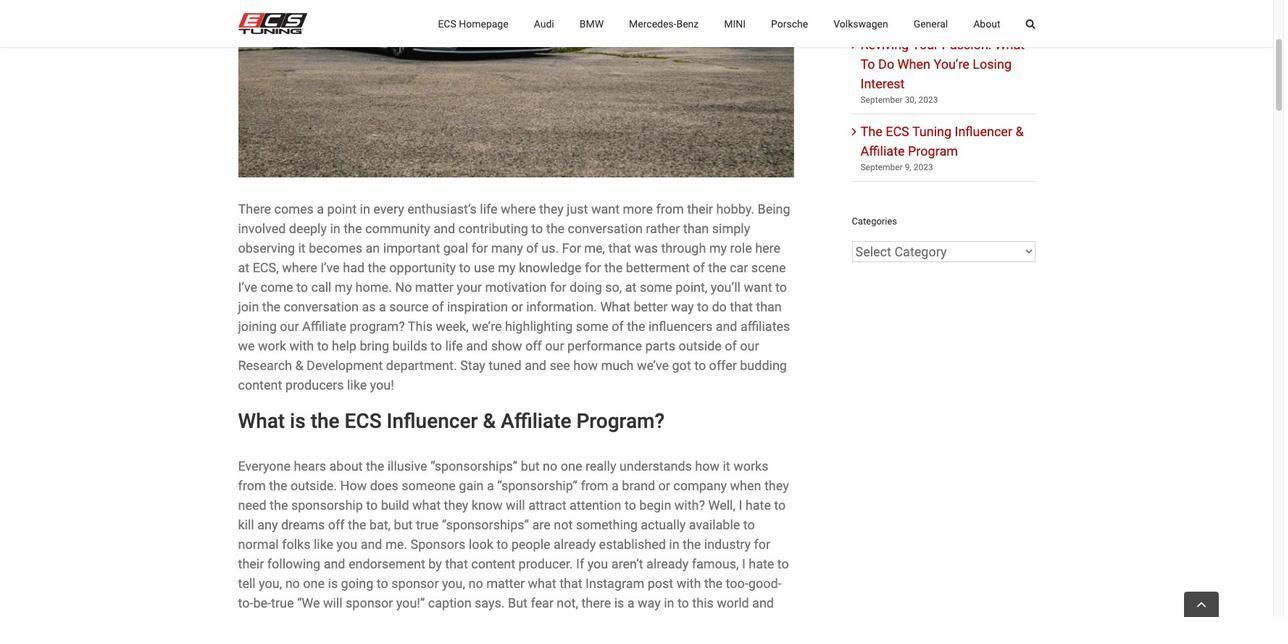 Task type: vqa. For each thing, say whether or not it's contained in the screenshot.
Let
no



Task type: describe. For each thing, give the bounding box(es) containing it.
2 vertical spatial what
[[238, 410, 285, 434]]

to right 'look'
[[497, 537, 509, 552]]

2 vertical spatial they
[[444, 498, 469, 513]]

1 horizontal spatial what
[[528, 576, 557, 591]]

here
[[756, 241, 781, 256]]

to left use
[[459, 260, 471, 276]]

does
[[370, 478, 399, 494]]

of up performance
[[612, 319, 624, 334]]

and down bat,
[[361, 537, 383, 552]]

0 vertical spatial want
[[592, 202, 620, 217]]

to up us.
[[532, 221, 543, 237]]

really
[[586, 459, 617, 474]]

mercedes-benz link
[[629, 0, 699, 47]]

0 horizontal spatial from
[[238, 478, 266, 494]]

that up not,
[[560, 576, 583, 591]]

benz
[[677, 18, 699, 29]]

and down enthusiast's
[[434, 221, 456, 237]]

you!
[[370, 378, 394, 393]]

to up good-
[[778, 557, 790, 572]]

offer
[[710, 358, 737, 374]]

1 horizontal spatial life
[[480, 202, 498, 217]]

show
[[491, 339, 523, 354]]

1 vertical spatial sponsor
[[346, 596, 393, 611]]

audi
[[534, 18, 555, 29]]

ecs homepage
[[438, 18, 509, 29]]

there.
[[615, 615, 648, 618]]

to left this
[[678, 596, 690, 611]]

post
[[648, 576, 674, 591]]

to left take
[[382, 615, 393, 618]]

a right "gain"
[[487, 478, 494, 494]]

but
[[508, 596, 528, 611]]

inspiration
[[447, 300, 508, 315]]

1 horizontal spatial at
[[626, 280, 637, 295]]

0 horizontal spatial is
[[290, 410, 306, 434]]

to down scene
[[776, 280, 787, 295]]

and down good-
[[753, 596, 774, 611]]

to left help
[[317, 339, 329, 354]]

a right as
[[379, 300, 386, 315]]

way inside the there comes a point in every enthusiast's life where they just want more from their hobby. being involved deeply in the community and contributing to the conversation rather than simply observing it becomes an important goal for many of us. for me, that was through my role here at ecs, where i've had the opportunity to use my knowledge for the betterment of the car scene i've come to call my home. no matter your motivation for doing so, at some point, you'll want to join the conversation as a source of inspiration or information. what better way to do that than joining our affiliate program? this week, we're highlighting some of the influencers and affiliates we work with to help bring builds to life and show off our performance parts outside of our research & development department. stay tuned and see how much we've got to offer budding content producers like you!
[[671, 300, 694, 315]]

come
[[261, 280, 293, 295]]

0 horizontal spatial my
[[335, 280, 353, 295]]

1 vertical spatial hate
[[749, 557, 775, 572]]

and left see
[[525, 358, 547, 374]]

information.
[[527, 300, 597, 315]]

0 vertical spatial where
[[501, 202, 536, 217]]

program
[[909, 143, 959, 159]]

was
[[635, 241, 658, 256]]

to left do
[[698, 300, 709, 315]]

attract
[[529, 498, 567, 513]]

do
[[879, 56, 895, 71]]

no
[[395, 280, 412, 295]]

0 vertical spatial already
[[554, 537, 596, 552]]

and right following
[[324, 557, 346, 572]]

there comes a point in every enthusiast's life where they just want more from their hobby. being involved deeply in the community and contributing to the conversation rather than simply observing it becomes an important goal for many of us. for me, that was through my role here at ecs, where i've had the opportunity to use my knowledge for the betterment of the car scene i've come to call my home. no matter your motivation for doing so, at some point, you'll want to join the conversation as a source of inspiration or information. what better way to do that than joining our affiliate program? this week, we're highlighting some of the influencers and affiliates we work with to help bring builds to life and show off our performance parts outside of our research & development department. stay tuned and see how much we've got to offer budding content producers like you!
[[238, 202, 791, 393]]

to up department.
[[431, 339, 442, 354]]

are
[[533, 517, 551, 533]]

budding
[[741, 358, 787, 374]]

october
[[861, 8, 892, 18]]

0 horizontal spatial some
[[576, 319, 609, 334]]

0 horizontal spatial one
[[303, 576, 325, 591]]

our up work
[[280, 319, 299, 334]]

famous,
[[692, 557, 739, 572]]

1 horizontal spatial will
[[506, 498, 526, 513]]

kill
[[238, 517, 254, 533]]

0 horizontal spatial true
[[271, 596, 294, 611]]

the down everyone
[[269, 478, 288, 494]]

becomes
[[309, 241, 363, 256]]

or inside everyone hears about the illusive "sponsorships" but no one really understands how it works from the outside. how does someone gain a "sponsorship" from a brand or company when they need the sponsorship to build what they know will attract attention to begin with? well, i hate to kill any dreams off the bat, but true "sponsorships" are not something actually available to normal folks like you and me. sponsors look to people already established in the industry for their following and endorsement by that content producer. if you aren't already famous, i hate to tell you, no one is going to sponsor you, no matter what that instagram post with the too-good- to-be-true "we will sponsor you!" caption says. but fear not, there is a way in to this world and i'm going to tell you how to take advantage of our program to get there.
[[659, 478, 671, 494]]

a up there.
[[628, 596, 635, 611]]

ecs inside the ecs tuning influencer & affiliate program september 9, 2023
[[886, 124, 910, 139]]

1 horizontal spatial ecs
[[438, 18, 457, 29]]

0 horizontal spatial no
[[285, 576, 300, 591]]

0 vertical spatial tell
[[238, 576, 256, 591]]

1 vertical spatial how
[[696, 459, 720, 474]]

1 horizontal spatial affiliate
[[501, 410, 572, 434]]

"we
[[297, 596, 320, 611]]

matter inside the there comes a point in every enthusiast's life where they just want more from their hobby. being involved deeply in the community and contributing to the conversation rather than simply observing it becomes an important goal for many of us. for me, that was through my role here at ecs, where i've had the opportunity to use my knowledge for the betterment of the car scene i've come to call my home. no matter your motivation for doing so, at some point, you'll want to join the conversation as a source of inspiration or information. what better way to do that than joining our affiliate program? this week, we're highlighting some of the influencers and affiliates we work with to help bring builds to life and show off our performance parts outside of our research & development department. stay tuned and see how much we've got to offer budding content producers like you!
[[415, 280, 454, 295]]

highlighting
[[505, 319, 573, 334]]

0 vertical spatial than
[[684, 221, 709, 237]]

being
[[758, 202, 791, 217]]

how inside the there comes a point in every enthusiast's life where they just want more from their hobby. being involved deeply in the community and contributing to the conversation rather than simply observing it becomes an important goal for many of us. for me, that was through my role here at ecs, where i've had the opportunity to use my knowledge for the betterment of the car scene i've come to call my home. no matter your motivation for doing so, at some point, you'll want to join the conversation as a source of inspiration or information. what better way to do that than joining our affiliate program? this week, we're highlighting some of the influencers and affiliates we work with to help bring builds to life and show off our performance parts outside of our research & development department. stay tuned and see how much we've got to offer budding content producers like you!
[[574, 358, 598, 374]]

2 vertical spatial how
[[354, 615, 379, 618]]

for up use
[[472, 241, 488, 256]]

how
[[340, 478, 367, 494]]

the ecs tuning influencer & affiliate program september 9, 2023
[[861, 124, 1024, 172]]

instagram
[[586, 576, 645, 591]]

had
[[343, 260, 365, 276]]

take
[[397, 615, 421, 618]]

of inside everyone hears about the illusive "sponsorships" but no one really understands how it works from the outside. how does someone gain a "sponsorship" from a brand or company when they need the sponsorship to build what they know will attract attention to begin with? well, i hate to kill any dreams off the bat, but true "sponsorships" are not something actually available to normal folks like you and me. sponsors look to people already established in the industry for their following and endorsement by that content producer. if you aren't already famous, i hate to tell you, no one is going to sponsor you, no matter what that instagram post with the too-good- to-be-true "we will sponsor you!" caption says. but fear not, there is a way in to this world and i'm going to tell you how to take advantage of our program to get there.
[[488, 615, 500, 618]]

0 vertical spatial i
[[739, 498, 743, 513]]

losing
[[973, 56, 1012, 71]]

to up 'industry'
[[744, 517, 755, 533]]

comes
[[275, 202, 314, 217]]

1 horizontal spatial is
[[328, 576, 338, 591]]

reviving
[[861, 37, 909, 52]]

an
[[366, 241, 380, 256]]

their inside the there comes a point in every enthusiast's life where they just want more from their hobby. being involved deeply in the community and contributing to the conversation rather than simply observing it becomes an important goal for many of us. for me, that was through my role here at ecs, where i've had the opportunity to use my knowledge for the betterment of the car scene i've come to call my home. no matter your motivation for doing so, at some point, you'll want to join the conversation as a source of inspiration or information. what better way to do that than joining our affiliate program? this week, we're highlighting some of the influencers and affiliates we work with to help bring builds to life and show off our performance parts outside of our research & development department. stay tuned and see how much we've got to offer budding content producers like you!
[[688, 202, 713, 217]]

company
[[674, 478, 727, 494]]

point
[[327, 202, 357, 217]]

0 vertical spatial sponsor
[[392, 576, 439, 591]]

doing
[[570, 280, 602, 295]]

general link
[[914, 0, 949, 47]]

1 horizontal spatial some
[[640, 280, 673, 295]]

0 vertical spatial "sponsorships"
[[431, 459, 518, 474]]

section containing reviving your passion: what to do when you're losing interest
[[852, 0, 1036, 295]]

any
[[258, 517, 278, 533]]

in right 'point'
[[360, 202, 370, 217]]

they inside the there comes a point in every enthusiast's life where they just want more from their hobby. being involved deeply in the community and contributing to the conversation rather than simply observing it becomes an important goal for many of us. for me, that was through my role here at ecs, where i've had the opportunity to use my knowledge for the betterment of the car scene i've come to call my home. no matter your motivation for doing so, at some point, you'll want to join the conversation as a source of inspiration or information. what better way to do that than joining our affiliate program? this week, we're highlighting some of the influencers and affiliates we work with to help bring builds to life and show off our performance parts outside of our research & development department. stay tuned and see how much we've got to offer budding content producers like you!
[[539, 202, 564, 217]]

30,
[[905, 95, 917, 105]]

joining
[[238, 319, 277, 334]]

to right got
[[695, 358, 706, 374]]

2 horizontal spatial they
[[765, 478, 789, 494]]

to down endorsement
[[377, 576, 389, 591]]

the left bat,
[[348, 517, 366, 533]]

like inside everyone hears about the illusive "sponsorships" but no one really understands how it works from the outside. how does someone gain a "sponsorship" from a brand or company when they need the sponsorship to build what they know will attract attention to begin with? well, i hate to kill any dreams off the bat, but true "sponsorships" are not something actually available to normal folks like you and me. sponsors look to people already established in the industry for their following and endorsement by that content producer. if you aren't already famous, i hate to tell you, no one is going to sponsor you, no matter what that instagram post with the too-good- to-be-true "we will sponsor you!" caption says. but fear not, there is a way in to this world and i'm going to tell you how to take advantage of our program to get there.
[[314, 537, 334, 552]]

the down come
[[262, 300, 281, 315]]

like inside the there comes a point in every enthusiast's life where they just want more from their hobby. being involved deeply in the community and contributing to the conversation rather than simply observing it becomes an important goal for many of us. for me, that was through my role here at ecs, where i've had the opportunity to use my knowledge for the betterment of the car scene i've come to call my home. no matter your motivation for doing so, at some point, you'll want to join the conversation as a source of inspiration or information. what better way to do that than joining our affiliate program? this week, we're highlighting some of the influencers and affiliates we work with to help bring builds to life and show off our performance parts outside of our research & development department. stay tuned and see how much we've got to offer budding content producers like you!
[[347, 378, 367, 393]]

2 vertical spatial ecs
[[345, 410, 382, 434]]

2023 inside reviving your passion: what to do when you're losing interest september 30, 2023
[[919, 95, 939, 105]]

i'm
[[238, 615, 256, 618]]

october 14, 2023
[[861, 8, 927, 18]]

if
[[577, 557, 585, 572]]

with inside everyone hears about the illusive "sponsorships" but no one really understands how it works from the outside. how does someone gain a "sponsorship" from a brand or company when they need the sponsorship to build what they know will attract attention to begin with? well, i hate to kill any dreams off the bat, but true "sponsorships" are not something actually available to normal folks like you and me. sponsors look to people already established in the industry for their following and endorsement by that content producer. if you aren't already famous, i hate to tell you, no one is going to sponsor you, no matter what that instagram post with the too-good- to-be-true "we will sponsor you!" caption says. but fear not, there is a way in to this world and i'm going to tell you how to take advantage of our program to get there.
[[677, 576, 701, 591]]

and up stay
[[466, 339, 488, 354]]

0 vertical spatial conversation
[[568, 221, 643, 237]]

1 vertical spatial i
[[742, 557, 746, 572]]

matter inside everyone hears about the illusive "sponsorships" but no one really understands how it works from the outside. how does someone gain a "sponsorship" from a brand or company when they need the sponsorship to build what they know will attract attention to begin with? well, i hate to kill any dreams off the bat, but true "sponsorships" are not something actually available to normal folks like you and me. sponsors look to people already established in the industry for their following and endorsement by that content producer. if you aren't already famous, i hate to tell you, no one is going to sponsor you, no matter what that instagram post with the too-good- to-be-true "we will sponsor you!" caption says. but fear not, there is a way in to this world and i'm going to tell you how to take advantage of our program to get there.
[[487, 576, 525, 591]]

0 vertical spatial going
[[341, 576, 374, 591]]

builds
[[393, 339, 428, 354]]

when
[[731, 478, 762, 494]]

and down do
[[716, 319, 738, 334]]

join
[[238, 300, 259, 315]]

to down brand
[[625, 498, 637, 513]]

the down 'point'
[[344, 221, 362, 237]]

affiliate inside the ecs tuning influencer & affiliate program september 9, 2023
[[861, 143, 905, 159]]

producers
[[286, 378, 344, 393]]

0 horizontal spatial will
[[323, 596, 343, 611]]

categories
[[852, 216, 898, 227]]

1 vertical spatial want
[[744, 280, 773, 295]]

reviving your passion: what to do when you're losing interest september 30, 2023
[[861, 37, 1025, 105]]

1 you, from the left
[[259, 576, 282, 591]]

2 vertical spatial you
[[330, 615, 351, 618]]

the up "you'll"
[[709, 260, 727, 276]]

general
[[914, 18, 949, 29]]

enthusiast's
[[408, 202, 477, 217]]

of up offer on the right of page
[[725, 339, 737, 354]]

interest
[[861, 76, 905, 91]]

1 vertical spatial influencer
[[387, 410, 478, 434]]

2 horizontal spatial my
[[710, 241, 727, 256]]

program?
[[350, 319, 405, 334]]

volkswagen
[[834, 18, 889, 29]]

we've
[[637, 358, 669, 374]]

mercedes-benz
[[629, 18, 699, 29]]

following
[[267, 557, 321, 572]]

to down "we
[[295, 615, 306, 618]]

& inside the ecs tuning influencer & affiliate program september 9, 2023
[[1016, 124, 1024, 139]]

1 vertical spatial tell
[[309, 615, 327, 618]]

your
[[913, 37, 939, 52]]

the down better
[[627, 319, 646, 334]]

1 vertical spatial going
[[259, 615, 291, 618]]

september inside the ecs tuning influencer & affiliate program september 9, 2023
[[861, 162, 903, 172]]

1 horizontal spatial no
[[469, 576, 483, 591]]

2023 inside the ecs tuning influencer & affiliate program september 9, 2023
[[914, 162, 934, 172]]

not
[[554, 517, 573, 533]]

tuning
[[913, 124, 952, 139]]

audi link
[[534, 0, 555, 47]]

get
[[593, 615, 612, 618]]

betterment
[[626, 260, 690, 276]]

for up information.
[[550, 280, 567, 295]]

that right do
[[730, 300, 753, 315]]

with inside the there comes a point in every enthusiast's life where they just want more from their hobby. being involved deeply in the community and contributing to the conversation rather than simply observing it becomes an important goal for many of us. for me, that was through my role here at ecs, where i've had the opportunity to use my knowledge for the betterment of the car scene i've come to call my home. no matter your motivation for doing so, at some point, you'll want to join the conversation as a source of inspiration or information. what better way to do that than joining our affiliate program? this week, we're highlighting some of the influencers and affiliates we work with to help bring builds to life and show off our performance parts outside of our research & development department. stay tuned and see how much we've got to offer budding content producers like you!
[[290, 339, 314, 354]]

1 horizontal spatial my
[[498, 260, 516, 276]]

that right me,
[[609, 241, 632, 256]]

role
[[731, 241, 752, 256]]

department.
[[386, 358, 457, 374]]

1 horizontal spatial i've
[[321, 260, 340, 276]]

home.
[[356, 280, 392, 295]]

1 horizontal spatial true
[[416, 517, 439, 533]]

0 vertical spatial but
[[521, 459, 540, 474]]

from inside the there comes a point in every enthusiast's life where they just want more from their hobby. being involved deeply in the community and contributing to the conversation rather than simply observing it becomes an important goal for many of us. for me, that was through my role here at ecs, where i've had the opportunity to use my knowledge for the betterment of the car scene i've come to call my home. no matter your motivation for doing so, at some point, you'll want to join the conversation as a source of inspiration or information. what better way to do that than joining our affiliate program? this week, we're highlighting some of the influencers and affiliates we work with to help bring builds to life and show off our performance parts outside of our research & development department. stay tuned and see how much we've got to offer budding content producers like you!
[[657, 202, 684, 217]]

1 horizontal spatial already
[[647, 557, 689, 572]]

see
[[550, 358, 571, 374]]



Task type: locate. For each thing, give the bounding box(es) containing it.
what down so,
[[601, 300, 631, 315]]

life down week,
[[446, 339, 463, 354]]

it
[[298, 241, 306, 256], [723, 459, 731, 474]]

september inside reviving your passion: what to do when you're losing interest september 30, 2023
[[861, 95, 903, 105]]

aren't
[[612, 557, 644, 572]]

1 vertical spatial you
[[588, 557, 609, 572]]

0 vertical spatial at
[[238, 260, 250, 276]]

0 horizontal spatial going
[[259, 615, 291, 618]]

with?
[[675, 498, 706, 513]]

for down me,
[[585, 260, 602, 276]]

the ecs tuning influencer & affiliate program link
[[861, 124, 1024, 159]]

0 vertical spatial off
[[526, 339, 542, 354]]

reviving your passion: what to do when you're losing interest link
[[861, 37, 1025, 91]]

way up there.
[[638, 596, 661, 611]]

going down endorsement
[[341, 576, 374, 591]]

1 vertical spatial my
[[498, 260, 516, 276]]

understands
[[620, 459, 692, 474]]

1 vertical spatial content
[[472, 557, 516, 572]]

tell
[[238, 576, 256, 591], [309, 615, 327, 618]]

important
[[383, 241, 440, 256]]

0 vertical spatial will
[[506, 498, 526, 513]]

1 vertical spatial true
[[271, 596, 294, 611]]

i up too-
[[742, 557, 746, 572]]

my down many
[[498, 260, 516, 276]]

hate
[[746, 498, 771, 513], [749, 557, 775, 572]]

program
[[526, 615, 575, 618]]

our inside everyone hears about the illusive "sponsorships" but no one really understands how it works from the outside. how does someone gain a "sponsorship" from a brand or company when they need the sponsorship to build what they know will attract attention to begin with? well, i hate to kill any dreams off the bat, but true "sponsorships" are not something actually available to normal folks like you and me. sponsors look to people already established in the industry for their following and endorsement by that content producer. if you aren't already famous, i hate to tell you, no one is going to sponsor you, no matter what that instagram post with the too-good- to-be-true "we will sponsor you!" caption says. but fear not, there is a way in to this world and i'm going to tell you how to take advantage of our program to get there.
[[504, 615, 523, 618]]

what inside the there comes a point in every enthusiast's life where they just want more from their hobby. being involved deeply in the community and contributing to the conversation rather than simply observing it becomes an important goal for many of us. for me, that was through my role here at ecs, where i've had the opportunity to use my knowledge for the betterment of the car scene i've come to call my home. no matter your motivation for doing so, at some point, you'll want to join the conversation as a source of inspiration or information. what better way to do that than joining our affiliate program? this week, we're highlighting some of the influencers and affiliates we work with to help bring builds to life and show off our performance parts outside of our research & development department. stay tuned and see how much we've got to offer budding content producers like you!
[[601, 300, 631, 315]]

will right know
[[506, 498, 526, 513]]

like down development on the bottom of the page
[[347, 378, 367, 393]]

influencer right tuning
[[955, 124, 1013, 139]]

something
[[576, 517, 638, 533]]

0 horizontal spatial off
[[328, 517, 345, 533]]

no up "sponsorship"
[[543, 459, 558, 474]]

0 horizontal spatial matter
[[415, 280, 454, 295]]

for right 'industry'
[[755, 537, 771, 552]]

0 horizontal spatial conversation
[[284, 300, 359, 315]]

there
[[238, 202, 271, 217]]

affiliate down the
[[861, 143, 905, 159]]

available
[[689, 517, 741, 533]]

is
[[290, 410, 306, 434], [328, 576, 338, 591], [615, 596, 625, 611]]

true up sponsors
[[416, 517, 439, 533]]

"sponsorships" down know
[[442, 517, 529, 533]]

hate up good-
[[749, 557, 775, 572]]

to up bat,
[[366, 498, 378, 513]]

1 horizontal spatial than
[[756, 300, 782, 315]]

of up week,
[[432, 300, 444, 315]]

0 vertical spatial way
[[671, 300, 694, 315]]

1 vertical spatial than
[[756, 300, 782, 315]]

hobby.
[[717, 202, 755, 217]]

actually
[[641, 517, 686, 533]]

their down normal
[[238, 557, 264, 572]]

use
[[474, 260, 495, 276]]

what
[[413, 498, 441, 513], [528, 576, 557, 591]]

illusive
[[388, 459, 428, 474]]

what inside reviving your passion: what to do when you're losing interest september 30, 2023
[[995, 37, 1025, 52]]

1 vertical spatial 2023
[[919, 95, 939, 105]]

attention
[[570, 498, 622, 513]]

conversation down call
[[284, 300, 359, 315]]

1 vertical spatial ecs
[[886, 124, 910, 139]]

tell up to- at left
[[238, 576, 256, 591]]

1 horizontal spatial they
[[539, 202, 564, 217]]

advantage
[[425, 615, 485, 618]]

for inside everyone hears about the illusive "sponsorships" but no one really understands how it works from the outside. how does someone gain a "sponsorship" from a brand or company when they need the sponsorship to build what they know will attract attention to begin with? well, i hate to kill any dreams off the bat, but true "sponsorships" are not something actually available to normal folks like you and me. sponsors look to people already established in the industry for their following and endorsement by that content producer. if you aren't already famous, i hate to tell you, no one is going to sponsor you, no matter what that instagram post with the too-good- to-be-true "we will sponsor you!" caption says. but fear not, there is a way in to this world and i'm going to tell you how to take advantage of our program to get there.
[[755, 537, 771, 552]]

off down highlighting
[[526, 339, 542, 354]]

the up home.
[[368, 260, 386, 276]]

their inside everyone hears about the illusive "sponsorships" but no one really understands how it works from the outside. how does someone gain a "sponsorship" from a brand or company when they need the sponsorship to build what they know will attract attention to begin with? well, i hate to kill any dreams off the bat, but true "sponsorships" are not something actually available to normal folks like you and me. sponsors look to people already established in the industry for their following and endorsement by that content producer. if you aren't already famous, i hate to tell you, no one is going to sponsor you, no matter what that instagram post with the too-good- to-be-true "we will sponsor you!" caption says. but fear not, there is a way in to this world and i'm going to tell you how to take advantage of our program to get there.
[[238, 557, 264, 572]]

0 vertical spatial september
[[861, 95, 903, 105]]

program?
[[577, 410, 665, 434]]

1 horizontal spatial how
[[574, 358, 598, 374]]

1 horizontal spatial content
[[472, 557, 516, 572]]

0 horizontal spatial way
[[638, 596, 661, 611]]

0 horizontal spatial where
[[282, 260, 317, 276]]

to left call
[[297, 280, 308, 295]]

they left just
[[539, 202, 564, 217]]

going down the "be-"
[[259, 615, 291, 618]]

me.
[[386, 537, 408, 552]]

already
[[554, 537, 596, 552], [647, 557, 689, 572]]

at right so,
[[626, 280, 637, 295]]

2 you, from the left
[[442, 576, 466, 591]]

to right well,
[[775, 498, 786, 513]]

car
[[730, 260, 749, 276]]

that
[[609, 241, 632, 256], [730, 300, 753, 315], [445, 557, 468, 572], [560, 576, 583, 591]]

the
[[861, 124, 883, 139]]

community
[[365, 221, 431, 237]]

1 vertical spatial like
[[314, 537, 334, 552]]

1 horizontal spatial but
[[521, 459, 540, 474]]

matter down opportunity
[[415, 280, 454, 295]]

0 vertical spatial life
[[480, 202, 498, 217]]

their
[[688, 202, 713, 217], [238, 557, 264, 572]]

to
[[861, 56, 876, 71]]

well,
[[709, 498, 736, 513]]

2 horizontal spatial no
[[543, 459, 558, 474]]

1 vertical spatial conversation
[[284, 300, 359, 315]]

september left 9,
[[861, 162, 903, 172]]

ecs left homepage
[[438, 18, 457, 29]]

a
[[317, 202, 324, 217], [379, 300, 386, 315], [487, 478, 494, 494], [612, 478, 619, 494], [628, 596, 635, 611]]

industry
[[705, 537, 751, 552]]

observing
[[238, 241, 295, 256]]

the up 'does'
[[366, 459, 385, 474]]

matter up but
[[487, 576, 525, 591]]

better
[[634, 300, 668, 315]]

0 vertical spatial influencer
[[955, 124, 1013, 139]]

1 vertical spatial but
[[394, 517, 413, 533]]

in down actually
[[669, 537, 680, 552]]

ecs,
[[253, 260, 279, 276]]

the up any on the bottom of page
[[270, 498, 288, 513]]

2023 right the 30,
[[919, 95, 939, 105]]

outside.
[[291, 478, 337, 494]]

got
[[673, 358, 692, 374]]

i've up the join
[[238, 280, 258, 295]]

ecs tuning logo image
[[238, 13, 307, 34]]

it down "deeply" at the top left of the page
[[298, 241, 306, 256]]

0 vertical spatial matter
[[415, 280, 454, 295]]

but up "sponsorship"
[[521, 459, 540, 474]]

1 vertical spatial off
[[328, 517, 345, 533]]

you down sponsorship
[[337, 537, 358, 552]]

2 vertical spatial is
[[615, 596, 625, 611]]

too-
[[726, 576, 749, 591]]

0 vertical spatial their
[[688, 202, 713, 217]]

1 horizontal spatial it
[[723, 459, 731, 474]]

0 horizontal spatial affiliate
[[302, 319, 347, 334]]

fear
[[531, 596, 554, 611]]

begin
[[640, 498, 672, 513]]

1 vertical spatial one
[[303, 576, 325, 591]]

some up performance
[[576, 319, 609, 334]]

it inside everyone hears about the illusive "sponsorships" but no one really understands how it works from the outside. how does someone gain a "sponsorship" from a brand or company when they need the sponsorship to build what they know will attract attention to begin with? well, i hate to kill any dreams off the bat, but true "sponsorships" are not something actually available to normal folks like you and me. sponsors look to people already established in the industry for their following and endorsement by that content producer. if you aren't already famous, i hate to tell you, no one is going to sponsor you, no matter what that instagram post with the too-good- to-be-true "we will sponsor you!" caption says. but fear not, there is a way in to this world and i'm going to tell you how to take advantage of our program to get there.
[[723, 459, 731, 474]]

homepage
[[459, 18, 509, 29]]

the up us.
[[547, 221, 565, 237]]

affiliates
[[741, 319, 791, 334]]

already up if
[[554, 537, 596, 552]]

hate down "when"
[[746, 498, 771, 513]]

1 vertical spatial affiliate
[[302, 319, 347, 334]]

0 horizontal spatial &
[[295, 358, 304, 374]]

sponsor left you!"
[[346, 596, 393, 611]]

content inside the there comes a point in every enthusiast's life where they just want more from their hobby. being involved deeply in the community and contributing to the conversation rather than simply observing it becomes an important goal for many of us. for me, that was through my role here at ecs, where i've had the opportunity to use my knowledge for the betterment of the car scene i've come to call my home. no matter your motivation for doing so, at some point, you'll want to join the conversation as a source of inspiration or information. what better way to do that than joining our affiliate program? this week, we're highlighting some of the influencers and affiliates we work with to help bring builds to life and show off our performance parts outside of our research & development department. stay tuned and see how much we've got to offer budding content producers like you!
[[238, 378, 282, 393]]

from up rather
[[657, 202, 684, 217]]

&
[[1016, 124, 1024, 139], [295, 358, 304, 374], [483, 410, 496, 434]]

1 vertical spatial with
[[677, 576, 701, 591]]

0 vertical spatial ecs
[[438, 18, 457, 29]]

1 vertical spatial what
[[528, 576, 557, 591]]

development
[[307, 358, 383, 374]]

0 vertical spatial what
[[413, 498, 441, 513]]

way up influencers
[[671, 300, 694, 315]]

when
[[898, 56, 931, 71]]

section
[[852, 0, 1036, 295]]

2 vertical spatial 2023
[[914, 162, 934, 172]]

many
[[491, 241, 523, 256]]

through
[[662, 241, 707, 256]]

a left 'point'
[[317, 202, 324, 217]]

research
[[238, 358, 292, 374]]

2 vertical spatial &
[[483, 410, 496, 434]]

source
[[390, 300, 429, 315]]

says.
[[475, 596, 505, 611]]

world
[[717, 596, 750, 611]]

where up call
[[282, 260, 317, 276]]

ecs right the
[[886, 124, 910, 139]]

1 september from the top
[[861, 95, 903, 105]]

1 vertical spatial "sponsorships"
[[442, 517, 529, 533]]

content
[[238, 378, 282, 393], [472, 557, 516, 572]]

sponsorship
[[291, 498, 363, 513]]

off down sponsorship
[[328, 517, 345, 533]]

passion:
[[942, 37, 992, 52]]

1 vertical spatial way
[[638, 596, 661, 611]]

help
[[332, 339, 357, 354]]

to left get
[[578, 615, 590, 618]]

1 vertical spatial their
[[238, 557, 264, 572]]

you right if
[[588, 557, 609, 572]]

you're
[[934, 56, 970, 71]]

1 horizontal spatial with
[[677, 576, 701, 591]]

want down scene
[[744, 280, 773, 295]]

there
[[582, 596, 611, 611]]

affiliate inside the there comes a point in every enthusiast's life where they just want more from their hobby. being involved deeply in the community and contributing to the conversation rather than simply observing it becomes an important goal for many of us. for me, that was through my role here at ecs, where i've had the opportunity to use my knowledge for the betterment of the car scene i've come to call my home. no matter your motivation for doing so, at some point, you'll want to join the conversation as a source of inspiration or information. what better way to do that than joining our affiliate program? this week, we're highlighting some of the influencers and affiliates we work with to help bring builds to life and show off our performance parts outside of our research & development department. stay tuned and see how much we've got to offer budding content producers like you!
[[302, 319, 347, 334]]

0 horizontal spatial i've
[[238, 280, 258, 295]]

1 horizontal spatial their
[[688, 202, 713, 217]]

content inside everyone hears about the illusive "sponsorships" but no one really understands how it works from the outside. how does someone gain a "sponsorship" from a brand or company when they need the sponsorship to build what they know will attract attention to begin with? well, i hate to kill any dreams off the bat, but true "sponsorships" are not something actually available to normal folks like you and me. sponsors look to people already established in the industry for their following and endorsement by that content producer. if you aren't already famous, i hate to tell you, no one is going to sponsor you, no matter what that instagram post with the too-good- to-be-true "we will sponsor you!" caption says. but fear not, there is a way in to this world and i'm going to tell you how to take advantage of our program to get there.
[[472, 557, 516, 572]]

2 horizontal spatial how
[[696, 459, 720, 474]]

how
[[574, 358, 598, 374], [696, 459, 720, 474], [354, 615, 379, 618]]

2 horizontal spatial from
[[657, 202, 684, 217]]

1 vertical spatial where
[[282, 260, 317, 276]]

from
[[657, 202, 684, 217], [238, 478, 266, 494], [581, 478, 609, 494]]

bmw link
[[580, 0, 604, 47]]

ecs homepage link
[[438, 0, 509, 47]]

no up the "says."
[[469, 576, 483, 591]]

0 horizontal spatial ecs
[[345, 410, 382, 434]]

0 horizontal spatial what
[[238, 410, 285, 434]]

"sponsorships" up "gain"
[[431, 459, 518, 474]]

0 vertical spatial you
[[337, 537, 358, 552]]

of up point,
[[693, 260, 705, 276]]

like right the folks at left
[[314, 537, 334, 552]]

what up the fear
[[528, 576, 557, 591]]

0 horizontal spatial want
[[592, 202, 620, 217]]

2023 right 14,
[[908, 8, 927, 18]]

2 september from the top
[[861, 162, 903, 172]]

affiliate down see
[[501, 410, 572, 434]]

0 vertical spatial content
[[238, 378, 282, 393]]

affiliate up help
[[302, 319, 347, 334]]

1 vertical spatial some
[[576, 319, 609, 334]]

the down producers at the left of page
[[311, 410, 340, 434]]

1 vertical spatial what
[[601, 300, 631, 315]]

with
[[290, 339, 314, 354], [677, 576, 701, 591]]

me,
[[585, 241, 606, 256]]

you,
[[259, 576, 282, 591], [442, 576, 466, 591]]

work
[[258, 339, 286, 354]]

1 vertical spatial september
[[861, 162, 903, 172]]

1 horizontal spatial &
[[483, 410, 496, 434]]

our up budding
[[741, 339, 760, 354]]

influencer inside the ecs tuning influencer & affiliate program september 9, 2023
[[955, 124, 1013, 139]]

we
[[238, 339, 255, 354]]

be-
[[253, 596, 271, 611]]

the down available
[[683, 537, 701, 552]]

0 horizontal spatial like
[[314, 537, 334, 552]]

one up "we
[[303, 576, 325, 591]]

want
[[592, 202, 620, 217], [744, 280, 773, 295]]

in down post
[[664, 596, 675, 611]]

a left brand
[[612, 478, 619, 494]]

that right by
[[445, 557, 468, 572]]

way inside everyone hears about the illusive "sponsorships" but no one really understands how it works from the outside. how does someone gain a "sponsorship" from a brand or company when they need the sponsorship to build what they know will attract attention to begin with? well, i hate to kill any dreams off the bat, but true "sponsorships" are not something actually available to normal folks like you and me. sponsors look to people already established in the industry for their following and endorsement by that content producer. if you aren't already famous, i hate to tell you, no one is going to sponsor you, no matter what that instagram post with the too-good- to-be-true "we will sponsor you!" caption says. but fear not, there is a way in to this world and i'm going to tell you how to take advantage of our program to get there.
[[638, 596, 661, 611]]

bmw
[[580, 18, 604, 29]]

ecs
[[438, 18, 457, 29], [886, 124, 910, 139], [345, 410, 382, 434]]

at left ecs,
[[238, 260, 250, 276]]

0 vertical spatial some
[[640, 280, 673, 295]]

1 vertical spatial matter
[[487, 576, 525, 591]]

what down someone
[[413, 498, 441, 513]]

my
[[710, 241, 727, 256], [498, 260, 516, 276], [335, 280, 353, 295]]

9,
[[905, 162, 912, 172]]

some down the betterment
[[640, 280, 673, 295]]

my left role at right top
[[710, 241, 727, 256]]

0 vertical spatial one
[[561, 459, 583, 474]]

0 horizontal spatial what
[[413, 498, 441, 513]]

1 vertical spatial life
[[446, 339, 463, 354]]

how left take
[[354, 615, 379, 618]]

dreams
[[281, 517, 325, 533]]

1 horizontal spatial where
[[501, 202, 536, 217]]

1 horizontal spatial one
[[561, 459, 583, 474]]

off inside everyone hears about the illusive "sponsorships" but no one really understands how it works from the outside. how does someone gain a "sponsorship" from a brand or company when they need the sponsorship to build what they know will attract attention to begin with? well, i hate to kill any dreams off the bat, but true "sponsorships" are not something actually available to normal folks like you and me. sponsors look to people already established in the industry for their following and endorsement by that content producer. if you aren't already famous, i hate to tell you, no one is going to sponsor you, no matter what that instagram post with the too-good- to-be-true "we will sponsor you!" caption says. but fear not, there is a way in to this world and i'm going to tell you how to take advantage of our program to get there.
[[328, 517, 345, 533]]

will right "we
[[323, 596, 343, 611]]

1 horizontal spatial or
[[659, 478, 671, 494]]

0 horizontal spatial it
[[298, 241, 306, 256]]

0 vertical spatial they
[[539, 202, 564, 217]]

the down the famous,
[[705, 576, 723, 591]]

week,
[[436, 319, 469, 334]]

& inside the there comes a point in every enthusiast's life where they just want more from their hobby. being involved deeply in the community and contributing to the conversation rather than simply observing it becomes an important goal for many of us. for me, that was through my role here at ecs, where i've had the opportunity to use my knowledge for the betterment of the car scene i've come to call my home. no matter your motivation for doing so, at some point, you'll want to join the conversation as a source of inspiration or information. what better way to do that than joining our affiliate program? this week, we're highlighting some of the influencers and affiliates we work with to help bring builds to life and show off our performance parts outside of our research & development department. stay tuned and see how much we've got to offer budding content producers like you!
[[295, 358, 304, 374]]

volkswagen link
[[834, 0, 889, 47]]

2 vertical spatial affiliate
[[501, 410, 572, 434]]

0 vertical spatial true
[[416, 517, 439, 533]]

0 vertical spatial hate
[[746, 498, 771, 513]]

0 vertical spatial 2023
[[908, 8, 927, 18]]

point,
[[676, 280, 708, 295]]

porsche
[[772, 18, 809, 29]]

the up so,
[[605, 260, 623, 276]]

1 horizontal spatial off
[[526, 339, 542, 354]]

in up becomes
[[330, 221, 341, 237]]

than up through
[[684, 221, 709, 237]]

life up contributing
[[480, 202, 498, 217]]

it left works
[[723, 459, 731, 474]]

we're
[[472, 319, 502, 334]]

gain
[[459, 478, 484, 494]]

or down understands
[[659, 478, 671, 494]]

snapinsta.app_375742429_698590918790452_8785387085175186110_n_1080 image
[[238, 0, 794, 178]]

1 vertical spatial or
[[659, 478, 671, 494]]

1 vertical spatial &
[[295, 358, 304, 374]]

off inside the there comes a point in every enthusiast's life where they just want more from their hobby. being involved deeply in the community and contributing to the conversation rather than simply observing it becomes an important goal for many of us. for me, that was through my role here at ecs, where i've had the opportunity to use my knowledge for the betterment of the car scene i've come to call my home. no matter your motivation for doing so, at some point, you'll want to join the conversation as a source of inspiration or information. what better way to do that than joining our affiliate program? this week, we're highlighting some of the influencers and affiliates we work with to help bring builds to life and show off our performance parts outside of our research & development department. stay tuned and see how much we've got to offer budding content producers like you!
[[526, 339, 542, 354]]

0 horizontal spatial content
[[238, 378, 282, 393]]

call
[[311, 280, 332, 295]]

our up see
[[546, 339, 565, 354]]

1 horizontal spatial from
[[581, 478, 609, 494]]

it inside the there comes a point in every enthusiast's life where they just want more from their hobby. being involved deeply in the community and contributing to the conversation rather than simply observing it becomes an important goal for many of us. for me, that was through my role here at ecs, where i've had the opportunity to use my knowledge for the betterment of the car scene i've come to call my home. no matter your motivation for doing so, at some point, you'll want to join the conversation as a source of inspiration or information. what better way to do that than joining our affiliate program? this week, we're highlighting some of the influencers and affiliates we work with to help bring builds to life and show off our performance parts outside of our research & development department. stay tuned and see how much we've got to offer budding content producers like you!
[[298, 241, 306, 256]]

or inside the there comes a point in every enthusiast's life where they just want more from their hobby. being involved deeply in the community and contributing to the conversation rather than simply observing it becomes an important goal for many of us. for me, that was through my role here at ecs, where i've had the opportunity to use my knowledge for the betterment of the car scene i've come to call my home. no matter your motivation for doing so, at some point, you'll want to join the conversation as a source of inspiration or information. what better way to do that than joining our affiliate program? this week, we're highlighting some of the influencers and affiliates we work with to help bring builds to life and show off our performance parts outside of our research & development department. stay tuned and see how much we've got to offer budding content producers like you!
[[512, 300, 523, 315]]

0 vertical spatial it
[[298, 241, 306, 256]]

true
[[416, 517, 439, 533], [271, 596, 294, 611]]

of left us.
[[527, 241, 539, 256]]

but
[[521, 459, 540, 474], [394, 517, 413, 533]]



